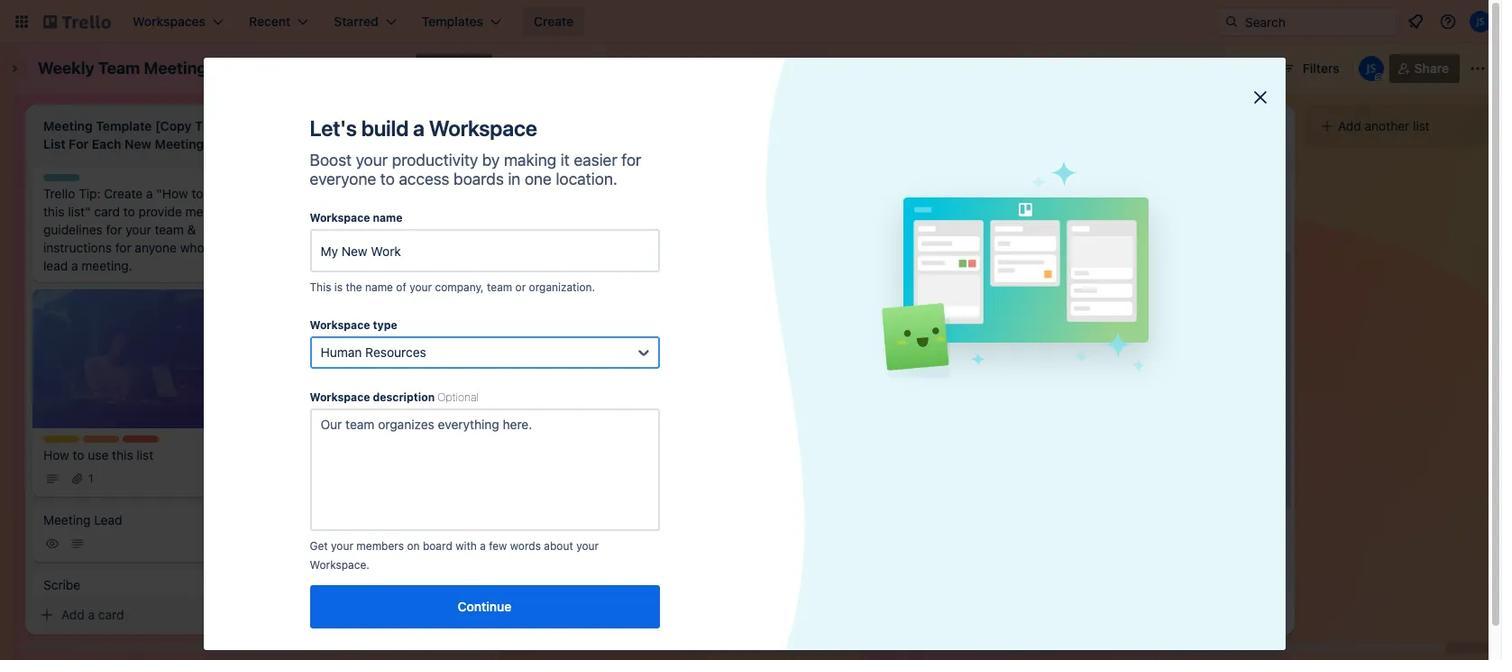 Task type: vqa. For each thing, say whether or not it's contained in the screenshot.
third Guest from the top of the page
no



Task type: locate. For each thing, give the bounding box(es) containing it.
1 horizontal spatial trello
[[299, 168, 331, 183]]

workspace visible button
[[261, 54, 412, 83]]

tip: up list"
[[79, 186, 101, 201]]

use right "how
[[207, 186, 228, 201]]

Our team organizes everything here. text field
[[310, 409, 660, 531]]

meeting
[[556, 157, 603, 172], [43, 512, 91, 527]]

trello for trello tip: after you finish a meeting, drag the meeting list here. ->
[[299, 168, 331, 183]]

1 horizontal spatial sm image
[[1068, 348, 1086, 366]]

0 vertical spatial use
[[207, 186, 228, 201]]

1 ---discuss during next meeting--- from the left
[[556, 236, 759, 252]]

meeting inside trello tip: create a "how to use this list" card to provide meeting guidelines for your team & instructions for anyone who might lead a meeting.
[[185, 204, 233, 219]]

add down scribe
[[61, 607, 85, 622]]

1 horizontal spatial use
[[207, 186, 228, 201]]

add left another
[[1339, 118, 1362, 134]]

your up anyone
[[126, 222, 151, 237]]

board link
[[416, 54, 493, 83]]

2 vertical spatial card
[[98, 607, 124, 622]]

2 (2 from the left
[[899, 301, 911, 317]]

trello up list"
[[43, 186, 75, 201]]

1 horizontal spatial team
[[556, 301, 587, 317]]

jacob simon (jacobsimon16) image inside primary element
[[1470, 11, 1492, 32]]

scribe link
[[32, 569, 256, 627]]

1 vertical spatial meeting
[[43, 512, 91, 527]]

this inside trello tip: create a "how to use this list" card to provide meeting guidelines for your team & instructions for anyone who might lead a meeting.
[[43, 204, 65, 219]]

workspace up human
[[310, 318, 370, 332]]

2 meeting- from the left
[[951, 236, 1004, 252]]

2 ---discuss during next meeting--- link from the left
[[801, 228, 1032, 286]]

sm image
[[1319, 117, 1337, 135], [294, 240, 312, 258], [556, 259, 574, 277], [556, 324, 574, 342], [581, 324, 599, 342], [1093, 348, 1111, 366], [556, 407, 574, 425], [43, 470, 61, 488], [69, 470, 87, 488], [43, 534, 61, 553], [69, 534, 87, 553], [806, 572, 824, 590]]

work:
[[685, 366, 718, 382]]

easier
[[574, 151, 618, 170]]

0 horizontal spatial tip:
[[79, 186, 101, 201]]

resources
[[365, 345, 427, 360]]

the down you
[[384, 186, 403, 201]]

create inside button
[[534, 14, 574, 29]]

workspace left visible at the left of page
[[293, 60, 360, 76]]

0 horizontal spatial meeting
[[185, 204, 233, 219]]

list right another
[[1414, 118, 1431, 134]]

your right about in the left bottom of the page
[[577, 539, 599, 553]]

optional
[[438, 391, 479, 404]]

2 vertical spatial add
[[61, 607, 85, 622]]

---discuss during next meeting--- link up team updates (2 mins per team) 6/6
[[801, 228, 1032, 286]]

1 vertical spatial sm image
[[38, 606, 56, 624]]

0 horizontal spatial discuss
[[573, 236, 619, 252]]

use right how
[[88, 447, 109, 462]]

1 vertical spatial this
[[112, 447, 133, 462]]

2 mins from the left
[[915, 301, 942, 317]]

next
[[664, 236, 691, 252], [920, 236, 947, 252]]

2 6/6 from the left
[[857, 326, 874, 339]]

2 horizontal spatial list
[[1414, 118, 1431, 134]]

workspace inside button
[[293, 60, 360, 76]]

0 horizontal spatial list
[[137, 447, 154, 462]]

few
[[489, 539, 507, 553]]

location.
[[556, 170, 618, 189]]

at
[[669, 366, 681, 382]]

meeting lead link
[[545, 149, 769, 181], [32, 504, 256, 562]]

the right is
[[346, 281, 362, 294]]

2 vertical spatial list
[[137, 447, 154, 462]]

name left of
[[365, 281, 393, 294]]

remote work campaign: the scoop
[[1068, 308, 1238, 341]]

0 horizontal spatial next
[[664, 236, 691, 252]]

2 during from the left
[[878, 236, 917, 252]]

1 per from the left
[[690, 301, 709, 317]]

6/6
[[601, 326, 618, 339], [857, 326, 874, 339]]

0 vertical spatial create
[[534, 14, 574, 29]]

name down drag
[[373, 211, 403, 225]]

1 horizontal spatial add a card link
[[289, 236, 491, 262]]

---discuss during next meeting--- up team updates (2 mins per team)
[[556, 236, 759, 252]]

this
[[310, 281, 331, 294]]

meeting up scribe
[[43, 512, 91, 527]]

workspace down human
[[310, 391, 370, 404]]

---discuss during next meeting--- up team updates (2 mins per team) 6/6
[[812, 236, 1016, 252]]

sm image down scribe
[[38, 606, 56, 624]]

1 horizontal spatial per
[[946, 301, 965, 317]]

(2 inside team updates (2 mins per team) 6/6
[[899, 301, 911, 317]]

1 horizontal spatial ---discuss during next meeting--- link
[[801, 228, 1032, 286]]

1 horizontal spatial the
[[384, 186, 403, 201]]

1 next from the left
[[664, 236, 691, 252]]

meeting lead down how to use this list
[[43, 512, 122, 527]]

this
[[43, 204, 65, 219], [112, 447, 133, 462]]

per inside team updates (2 mins per team) 6/6
[[946, 301, 965, 317]]

1 horizontal spatial add a card
[[318, 241, 380, 256]]

1 horizontal spatial team)
[[968, 301, 1002, 317]]

work
[[1116, 308, 1146, 323]]

0 horizontal spatial team)
[[712, 301, 746, 317]]

meeting down finish
[[406, 186, 453, 201]]

1 vertical spatial team
[[487, 281, 513, 294]]

1 horizontal spatial meeting
[[406, 186, 453, 201]]

1 horizontal spatial add
[[318, 241, 341, 256]]

strategic influence at work: training seminar takeaways
[[556, 366, 719, 400]]

next up team updates (2 mins per team) 6/6
[[920, 236, 947, 252]]

scribe
[[43, 577, 81, 592]]

0 vertical spatial the
[[384, 186, 403, 201]]

add a card link down scribe
[[32, 603, 235, 628]]

tip: for create
[[79, 186, 101, 201]]

sm image inside the add a card link
[[38, 606, 56, 624]]

campaign:
[[1150, 308, 1212, 323]]

add a card down workspace name
[[318, 241, 380, 256]]

weekly
[[38, 59, 94, 78]]

updates inside team updates (2 mins per team) 6/6
[[847, 301, 896, 317]]

meeting up &
[[185, 204, 233, 219]]

1 horizontal spatial meeting lead
[[556, 157, 635, 172]]

0 vertical spatial name
[[373, 211, 403, 225]]

workspace for workspace type
[[310, 318, 370, 332]]

0 horizontal spatial (2
[[643, 301, 655, 317]]

0 vertical spatial meeting
[[406, 186, 453, 201]]

this is the name of your company, team or organization.
[[310, 281, 595, 294]]

0 horizontal spatial meeting
[[43, 512, 91, 527]]

in
[[508, 170, 521, 189]]

1 down how to use this list
[[88, 471, 93, 485]]

1 horizontal spatial 6/6
[[857, 326, 874, 339]]

jacob simon (jacobsimon16) image right filters
[[1359, 56, 1384, 81]]

this left list"
[[43, 204, 65, 219]]

1 horizontal spatial updates
[[847, 301, 896, 317]]

team inside team updates (2 mins per team) 6/6
[[812, 301, 843, 317]]

add another list link
[[1312, 112, 1503, 141]]

tip:
[[335, 168, 357, 183], [79, 186, 101, 201]]

1 vertical spatial 1
[[88, 471, 93, 485]]

meeting lead right one
[[556, 157, 635, 172]]

jacob simon (jacobsimon16) image
[[1470, 11, 1492, 32], [1359, 56, 1384, 81]]

0 vertical spatial add a card link
[[289, 236, 491, 262]]

1 vertical spatial jacob simon (jacobsimon16) image
[[1359, 56, 1384, 81]]

2 horizontal spatial team
[[812, 301, 843, 317]]

0 horizontal spatial mins
[[659, 301, 686, 317]]

0 vertical spatial meeting
[[556, 157, 603, 172]]

---discuss during next meeting--- link up team updates (2 mins per team)
[[545, 228, 769, 286]]

(2 for team updates (2 mins per team)
[[643, 301, 655, 317]]

search image
[[1225, 14, 1239, 29]]

team down provide
[[155, 222, 184, 237]]

0 horizontal spatial use
[[88, 447, 109, 462]]

0 horizontal spatial the
[[346, 281, 362, 294]]

team
[[155, 222, 184, 237], [487, 281, 513, 294]]

0 horizontal spatial meeting lead
[[43, 512, 122, 527]]

sm image
[[1068, 348, 1086, 366], [38, 606, 56, 624]]

1 down work at the top of page
[[1113, 350, 1118, 364]]

create button
[[523, 7, 585, 36]]

"how
[[156, 186, 188, 201]]

team updates (2 mins per team)
[[556, 301, 746, 317]]

0 horizontal spatial add a card
[[61, 607, 124, 622]]

1 vertical spatial create
[[104, 186, 143, 201]]

how to use this list
[[43, 447, 154, 462]]

filters button
[[1276, 54, 1346, 83]]

1 horizontal spatial lead
[[606, 157, 635, 172]]

mins
[[659, 301, 686, 317], [915, 301, 942, 317]]

1 (2 from the left
[[643, 301, 655, 317]]

add for trello tip: create a "how to use this list" card to provide meeting guidelines for your team & instructions for anyone who might lead a meeting.
[[61, 607, 85, 622]]

2 horizontal spatial add
[[1339, 118, 1362, 134]]

0 horizontal spatial ---discuss during next meeting--- link
[[545, 228, 769, 286]]

add a card link up of
[[289, 236, 491, 262]]

1 horizontal spatial mins
[[915, 301, 942, 317]]

add up this
[[318, 241, 341, 256]]

list
[[1414, 118, 1431, 134], [457, 186, 474, 201], [137, 447, 154, 462]]

meeting inside the trello tip: after you finish a meeting, drag the meeting list here. ->
[[406, 186, 453, 201]]

1 mins from the left
[[659, 301, 686, 317]]

1 during from the left
[[622, 236, 661, 252]]

6/6 inside team updates (2 mins per team) 6/6
[[857, 326, 874, 339]]

add a card
[[318, 241, 380, 256], [61, 607, 124, 622]]

workspace description optional
[[310, 391, 479, 404]]

2 team) from the left
[[968, 301, 1002, 317]]

1 horizontal spatial create
[[534, 14, 574, 29]]

0 horizontal spatial sm image
[[38, 606, 56, 624]]

team
[[98, 59, 140, 78], [556, 301, 587, 317], [812, 301, 843, 317]]

add a card down scribe
[[61, 607, 124, 622]]

add a card link for trello tip: after you finish a meeting, drag the meeting list here. ->
[[289, 236, 491, 262]]

Search field
[[1239, 8, 1397, 35]]

0 horizontal spatial add a card link
[[32, 603, 235, 628]]

0 horizontal spatial this
[[43, 204, 65, 219]]

open information menu image
[[1440, 13, 1458, 31]]

0 horizontal spatial add
[[61, 607, 85, 622]]

trello up the meeting, at the top of page
[[299, 168, 331, 183]]

0 horizontal spatial team
[[98, 59, 140, 78]]

0 horizontal spatial create
[[104, 186, 143, 201]]

after
[[360, 168, 389, 183]]

0 horizontal spatial trello
[[43, 186, 75, 201]]

1 vertical spatial trello
[[43, 186, 75, 201]]

sm image down "scoop" in the right of the page
[[1068, 348, 1086, 366]]

your up drag
[[356, 151, 388, 170]]

0 horizontal spatial ---discuss during next meeting---
[[556, 236, 759, 252]]

to
[[380, 170, 395, 189], [192, 186, 203, 201], [123, 204, 135, 219], [73, 447, 84, 462]]

workspace
[[293, 60, 360, 76], [429, 115, 537, 141], [310, 211, 370, 225], [310, 318, 370, 332], [310, 391, 370, 404]]

lead right it
[[606, 157, 635, 172]]

team for team updates (2 mins per team)
[[556, 301, 587, 317]]

1 ---discuss during next meeting--- link from the left
[[545, 228, 769, 286]]

meeting right one
[[556, 157, 603, 172]]

Previous Meetings ---> text field
[[289, 112, 487, 141]]

1 horizontal spatial jacob simon (jacobsimon16) image
[[1470, 11, 1492, 32]]

1 vertical spatial card
[[354, 241, 380, 256]]

add a card for trello tip: after you finish a meeting, drag the meeting list here. ->
[[318, 241, 380, 256]]

1 horizontal spatial during
[[878, 236, 917, 252]]

0 vertical spatial jacob simon (jacobsimon16) image
[[1470, 11, 1492, 32]]

list right how
[[137, 447, 154, 462]]

meeting.
[[82, 258, 132, 273]]

create
[[534, 14, 574, 29], [104, 186, 143, 201]]

this right how
[[112, 447, 133, 462]]

organization.
[[529, 281, 595, 294]]

the
[[1215, 308, 1238, 323]]

1 vertical spatial add
[[318, 241, 341, 256]]

1 vertical spatial list
[[457, 186, 474, 201]]

meeting-
[[695, 236, 748, 252], [951, 236, 1004, 252]]

during up team updates (2 mins per team) 6/6
[[878, 236, 917, 252]]

human resources
[[321, 345, 427, 360]]

0 vertical spatial tip:
[[335, 168, 357, 183]]

trello inside the trello tip: after you finish a meeting, drag the meeting list here. ->
[[299, 168, 331, 183]]

boost your productivity by making it easier for everyone to access boards in one location.
[[310, 151, 642, 189]]

0 horizontal spatial during
[[622, 236, 661, 252]]

0 vertical spatial add
[[1339, 118, 1362, 134]]

during
[[622, 236, 661, 252], [878, 236, 917, 252]]

training
[[556, 384, 602, 400]]

1 horizontal spatial discuss
[[829, 236, 875, 252]]

trello
[[299, 168, 331, 183], [43, 186, 75, 201]]

workspace for workspace visible
[[293, 60, 360, 76]]

tip: inside the trello tip: after you finish a meeting, drag the meeting list here. ->
[[335, 168, 357, 183]]

2 updates from the left
[[847, 301, 896, 317]]

0 vertical spatial add a card
[[318, 241, 380, 256]]

sm image inside strategic influence at work: training seminar takeaways link
[[556, 407, 574, 425]]

use
[[207, 186, 228, 201], [88, 447, 109, 462]]

0 vertical spatial 1
[[1113, 350, 1118, 364]]

- inside the trello tip: after you finish a meeting, drag the meeting list here. ->
[[299, 204, 305, 219]]

share
[[1415, 60, 1450, 76]]

1 meeting- from the left
[[695, 236, 748, 252]]

the
[[384, 186, 403, 201], [346, 281, 362, 294]]

0 vertical spatial meeting lead link
[[545, 149, 769, 181]]

1 horizontal spatial next
[[920, 236, 947, 252]]

0 vertical spatial trello
[[299, 168, 331, 183]]

takeaways
[[656, 384, 719, 400]]

---discuss during next meeting--- link
[[545, 228, 769, 286], [801, 228, 1032, 286]]

get your members on board with a few words about your workspace.
[[310, 539, 599, 572]]

team) for team updates (2 mins per team) 6/6
[[968, 301, 1002, 317]]

1 vertical spatial for
[[106, 222, 122, 237]]

1 updates from the left
[[590, 301, 640, 317]]

during up team updates (2 mins per team)
[[622, 236, 661, 252]]

1 discuss from the left
[[573, 236, 619, 252]]

0 vertical spatial team
[[155, 222, 184, 237]]

name
[[373, 211, 403, 225], [365, 281, 393, 294]]

meeting lead
[[556, 157, 635, 172], [43, 512, 122, 527]]

1 team) from the left
[[712, 301, 746, 317]]

tip: inside trello tip: create a "how to use this list" card to provide meeting guidelines for your team & instructions for anyone who might lead a meeting.
[[79, 186, 101, 201]]

team) inside team updates (2 mins per team) 6/6
[[968, 301, 1002, 317]]

1 horizontal spatial 1
[[1113, 350, 1118, 364]]

lead down how to use this list
[[94, 512, 122, 527]]

continue button
[[310, 585, 660, 629]]

a
[[413, 115, 425, 141], [452, 168, 458, 183], [146, 186, 153, 201], [344, 241, 351, 256], [71, 258, 78, 273], [480, 539, 486, 553], [88, 607, 95, 622]]

---discuss during next meeting---
[[556, 236, 759, 252], [812, 236, 1016, 252]]

list left here.
[[457, 186, 474, 201]]

trello inside trello tip: create a "how to use this list" card to provide meeting guidelines for your team & instructions for anyone who might lead a meeting.
[[43, 186, 75, 201]]

power-
[[1087, 60, 1130, 76]]

1 horizontal spatial this
[[112, 447, 133, 462]]

another
[[1365, 118, 1410, 134]]

team left or
[[487, 281, 513, 294]]

tip: up the meeting, at the top of page
[[335, 168, 357, 183]]

Workspace name text field
[[310, 229, 660, 272]]

1 horizontal spatial tip:
[[335, 168, 357, 183]]

(2
[[643, 301, 655, 317], [899, 301, 911, 317]]

1 horizontal spatial meeting lead link
[[545, 149, 769, 181]]

1 vertical spatial add a card link
[[32, 603, 235, 628]]

lead
[[43, 258, 68, 273]]

-
[[299, 204, 305, 219], [556, 236, 561, 252], [561, 236, 567, 252], [567, 236, 573, 252], [748, 236, 754, 252], [754, 236, 759, 252], [812, 236, 818, 252], [818, 236, 823, 252], [823, 236, 829, 252], [1004, 236, 1010, 252], [1010, 236, 1016, 252]]

team)
[[712, 301, 746, 317], [968, 301, 1002, 317]]

workspace down the meeting, at the top of page
[[310, 211, 370, 225]]

0 horizontal spatial per
[[690, 301, 709, 317]]

0 vertical spatial card
[[94, 204, 120, 219]]

1 horizontal spatial meeting-
[[951, 236, 1004, 252]]

updates
[[590, 301, 640, 317], [847, 301, 896, 317]]

updates for team updates (2 mins per team)
[[590, 301, 640, 317]]

1 horizontal spatial (2
[[899, 301, 911, 317]]

0 horizontal spatial updates
[[590, 301, 640, 317]]

2 per from the left
[[946, 301, 965, 317]]

mins inside team updates (2 mins per team) 6/6
[[915, 301, 942, 317]]

jacob simon (jacobsimon16) image right open information menu "image"
[[1470, 11, 1492, 32]]

1 vertical spatial add a card
[[61, 607, 124, 622]]

next up team updates (2 mins per team)
[[664, 236, 691, 252]]



Task type: describe. For each thing, give the bounding box(es) containing it.
ups
[[1130, 60, 1153, 76]]

making
[[504, 151, 557, 170]]

list inside the trello tip: after you finish a meeting, drag the meeting list here. ->
[[457, 186, 474, 201]]

remote
[[1068, 308, 1113, 323]]

automation
[[1193, 60, 1262, 76]]

0 vertical spatial lead
[[606, 157, 635, 172]]

0 notifications image
[[1405, 11, 1427, 32]]

or
[[516, 281, 526, 294]]

share button
[[1390, 54, 1460, 83]]

add a card link for trello tip: create a "how to use this list" card to provide meeting guidelines for your team & instructions for anyone who might lead a meeting.
[[32, 603, 235, 628]]

updates for team updates (2 mins per team) 6/6
[[847, 301, 896, 317]]

meeting,
[[299, 186, 350, 201]]

show menu image
[[1469, 60, 1487, 78]]

list inside add another list link
[[1414, 118, 1431, 134]]

sm image inside add another list link
[[1319, 117, 1337, 135]]

company,
[[435, 281, 484, 294]]

power-ups button
[[1051, 54, 1164, 83]]

use inside trello tip: create a "how to use this list" card to provide meeting guidelines for your team & instructions for anyone who might lead a meeting.
[[207, 186, 228, 201]]

filters
[[1303, 60, 1340, 76]]

for inside boost your productivity by making it easier for everyone to access boards in one location.
[[622, 151, 642, 170]]

mins for team updates (2 mins per team) 6/6
[[915, 301, 942, 317]]

who
[[180, 240, 204, 255]]

the inside the trello tip: after you finish a meeting, drag the meeting list here. ->
[[384, 186, 403, 201]]

1 vertical spatial use
[[88, 447, 109, 462]]

star or unstar board image
[[236, 61, 250, 76]]

of
[[396, 281, 407, 294]]

about
[[544, 539, 574, 553]]

strategic influence at work: training seminar takeaways link
[[545, 358, 769, 434]]

it
[[561, 151, 570, 170]]

0 vertical spatial meeting lead
[[556, 157, 635, 172]]

add another list
[[1339, 118, 1431, 134]]

trello for trello tip: create a "how to use this list" card to provide meeting guidelines for your team & instructions for anyone who might lead a meeting.
[[43, 186, 75, 201]]

instructions
[[43, 240, 112, 255]]

1 vertical spatial lead
[[94, 512, 122, 527]]

1 6/6 from the left
[[601, 326, 618, 339]]

mins for team updates (2 mins per team)
[[659, 301, 686, 317]]

per for team updates (2 mins per team) 6/6
[[946, 301, 965, 317]]

type
[[373, 318, 397, 332]]

influence
[[612, 366, 665, 382]]

workspace type
[[310, 318, 397, 332]]

your inside boost your productivity by making it easier for everyone to access boards in one location.
[[356, 151, 388, 170]]

build
[[361, 115, 409, 141]]

list"
[[68, 204, 91, 219]]

how
[[43, 447, 69, 462]]

1 horizontal spatial team
[[487, 281, 513, 294]]

add a card for trello tip: create a "how to use this list" card to provide meeting guidelines for your team & instructions for anyone who might lead a meeting.
[[61, 607, 124, 622]]

2 next from the left
[[920, 236, 947, 252]]

everyone
[[310, 170, 376, 189]]

Meeting Template [Copy This List For Each New Meeting] text field
[[32, 112, 231, 159]]

team) for team updates (2 mins per team)
[[712, 301, 746, 317]]

primary element
[[0, 0, 1503, 43]]

human
[[321, 345, 362, 360]]

power-ups
[[1087, 60, 1153, 76]]

team for team updates (2 mins per team) 6/6
[[812, 301, 843, 317]]

on
[[407, 539, 420, 553]]

might
[[208, 240, 241, 255]]

scoop
[[1068, 326, 1105, 341]]

meetings
[[144, 59, 216, 78]]

weekly team meetings
[[38, 59, 216, 78]]

board
[[446, 60, 482, 76]]

finish
[[417, 168, 448, 183]]

card for trello tip: after you finish a meeting, drag the meeting list here. ->
[[354, 241, 380, 256]]

card for trello tip: create a "how to use this list" card to provide meeting guidelines for your team & instructions for anyone who might lead a meeting.
[[98, 607, 124, 622]]

by
[[482, 151, 500, 170]]

to inside boost your productivity by making it easier for everyone to access boards in one location.
[[380, 170, 395, 189]]

trello tip: create a "how to use this list" card to provide meeting guidelines for your team & instructions for anyone who might lead a meeting. link
[[32, 167, 256, 282]]

automation button
[[1168, 54, 1273, 83]]

(2 for team updates (2 mins per team) 6/6
[[899, 301, 911, 317]]

1 vertical spatial the
[[346, 281, 362, 294]]

words
[[510, 539, 541, 553]]

workspace visible
[[293, 60, 401, 76]]

&
[[187, 222, 196, 237]]

access
[[399, 170, 450, 189]]

continue
[[458, 599, 512, 614]]

0 horizontal spatial jacob simon (jacobsimon16) image
[[1359, 56, 1384, 81]]

description
[[373, 391, 435, 404]]

one
[[525, 170, 552, 189]]

your up workspace.
[[331, 539, 354, 553]]

guidelines
[[43, 222, 103, 237]]

team inside weekly team meetings text box
[[98, 59, 140, 78]]

workspace up by
[[429, 115, 537, 141]]

boost
[[310, 151, 352, 170]]

with
[[456, 539, 477, 553]]

>
[[305, 204, 313, 219]]

members
[[357, 539, 404, 553]]

let's build a workspace
[[310, 115, 537, 141]]

workspace for workspace name
[[310, 211, 370, 225]]

strategic
[[556, 366, 608, 382]]

1 vertical spatial name
[[365, 281, 393, 294]]

visible
[[363, 60, 401, 76]]

a inside get your members on board with a few words about your workspace.
[[480, 539, 486, 553]]

add for trello tip: after you finish a meeting, drag the meeting list here. ->
[[318, 241, 341, 256]]

create inside trello tip: create a "how to use this list" card to provide meeting guidelines for your team & instructions for anyone who might lead a meeting.
[[104, 186, 143, 201]]

let's
[[310, 115, 357, 141]]

anyone
[[135, 240, 177, 255]]

card inside trello tip: create a "how to use this list" card to provide meeting guidelines for your team & instructions for anyone who might lead a meeting.
[[94, 204, 120, 219]]

2 ---discuss during next meeting--- from the left
[[812, 236, 1016, 252]]

a inside the trello tip: after you finish a meeting, drag the meeting list here. ->
[[452, 168, 458, 183]]

team inside trello tip: create a "how to use this list" card to provide meeting guidelines for your team & instructions for anyone who might lead a meeting.
[[155, 222, 184, 237]]

2 discuss from the left
[[829, 236, 875, 252]]

tip: for after
[[335, 168, 357, 183]]

workspace.
[[310, 558, 370, 572]]

your right of
[[410, 281, 432, 294]]

2 vertical spatial for
[[115, 240, 131, 255]]

trello tip: after you finish a meeting, drag the meeting list here. ->
[[299, 168, 507, 219]]

your inside trello tip: create a "how to use this list" card to provide meeting guidelines for your team & instructions for anyone who might lead a meeting.
[[126, 222, 151, 237]]

here.
[[477, 186, 507, 201]]

0 vertical spatial sm image
[[1068, 348, 1086, 366]]

seminar
[[606, 384, 653, 400]]

workspace name
[[310, 211, 403, 225]]

1 vertical spatial meeting lead link
[[32, 504, 256, 562]]

Board name text field
[[29, 54, 225, 83]]

trello tip: after you finish a meeting, drag the meeting list here. -> link
[[289, 149, 520, 228]]

is
[[334, 281, 343, 294]]

board
[[423, 539, 453, 553]]

per for team updates (2 mins per team)
[[690, 301, 709, 317]]

provide
[[139, 204, 182, 219]]

boards
[[454, 170, 504, 189]]

add inside add another list link
[[1339, 118, 1362, 134]]

1 vertical spatial meeting lead
[[43, 512, 122, 527]]

customize views image
[[502, 60, 520, 78]]

you
[[392, 168, 413, 183]]

get
[[310, 539, 328, 553]]



